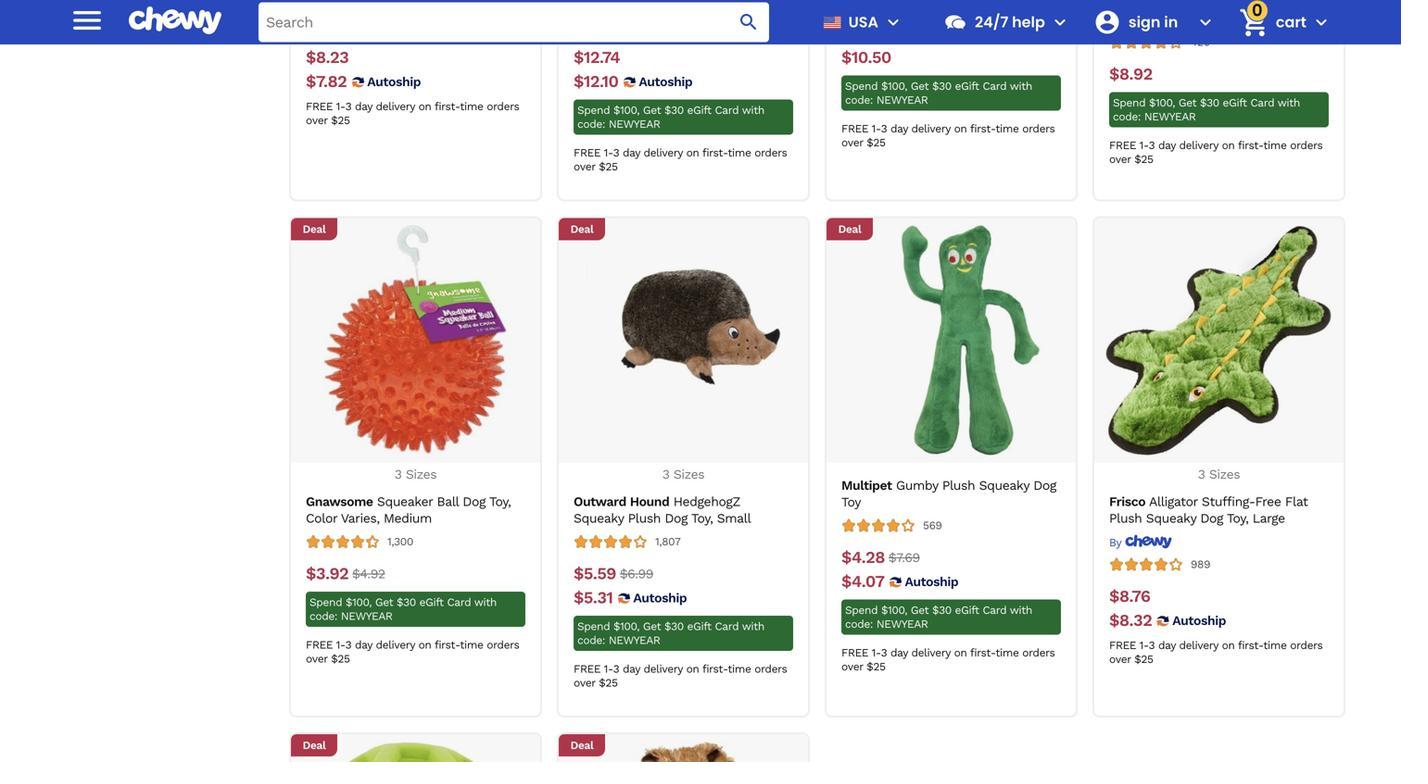 Task type: vqa. For each thing, say whether or not it's contained in the screenshot.
Time
yes



Task type: describe. For each thing, give the bounding box(es) containing it.
usa
[[848, 12, 878, 32]]

free
[[1255, 494, 1281, 510]]

$12.74 text field
[[574, 48, 620, 68]]

outward
[[574, 494, 626, 510]]

1- down "$10.50" text box
[[872, 122, 881, 135]]

24/7
[[975, 12, 1008, 32]]

$4.28 text field
[[841, 548, 885, 568]]

code: down $12.10 text box
[[577, 118, 605, 131]]

1- down $3.92 $4.92
[[336, 639, 345, 652]]

newyear down $5.31 text field
[[609, 634, 660, 647]]

1 by link from the top
[[1109, 12, 1172, 27]]

by for second by link from the top of the page
[[1109, 537, 1121, 550]]

sign in link
[[1086, 0, 1191, 44]]

toy, inside alligator stuffing-free flat plush squeaky dog toy, large
[[1227, 511, 1248, 526]]

$5.31
[[574, 588, 613, 608]]

over down $8.92 text field
[[1109, 153, 1131, 166]]

spend down '$3.92' text box
[[309, 596, 342, 609]]

spend $100, get $30 egift card with code: newyear down $12.10 text box
[[577, 104, 764, 131]]

newyear down $4.92 text field
[[341, 610, 392, 623]]

$25 down $12.10 text box
[[599, 160, 618, 173]]

free down "$8.32" text field
[[1109, 639, 1136, 652]]

deal for jw pet hol-ee roller dog toy, color varies, medium image
[[303, 739, 326, 752]]

ball
[[437, 494, 459, 510]]

$3.92
[[306, 564, 349, 584]]

spend down $8.92 text field
[[1113, 96, 1145, 109]]

submit search image
[[738, 11, 760, 33]]

over down $5.31 text field
[[574, 677, 595, 690]]

$10.50 text field
[[841, 48, 891, 68]]

outward hound hedgehogz squeaky plush dog toy, small image
[[568, 226, 798, 455]]

items image
[[1237, 6, 1270, 39]]

squeaky inside gumby plush squeaky dog toy
[[979, 478, 1029, 493]]

$100, down $4.92 text field
[[346, 596, 372, 609]]

spend down $5.31 text field
[[577, 620, 610, 633]]

$100, down $8.92 text field
[[1149, 96, 1175, 109]]

deal for multipet gumby plush squeaky dog toy image
[[838, 223, 861, 236]]

varies,
[[341, 511, 380, 526]]

autoship for $7.82
[[367, 74, 421, 89]]

24/7 help link
[[936, 0, 1045, 44]]

alligator stuffing-free flat plush squeaky dog toy, large
[[1109, 494, 1308, 526]]

$7.82 text field
[[306, 72, 347, 92]]

1,300
[[387, 536, 413, 549]]

Search text field
[[259, 2, 769, 42]]

sizes for squeaker
[[406, 467, 437, 482]]

over down "$8.32" text field
[[1109, 653, 1131, 666]]

flat
[[1285, 494, 1308, 510]]

$8.76 text field
[[1109, 587, 1150, 607]]

1- down $4.07 text field
[[872, 647, 881, 660]]

frisco alligator stuffing-free flat plush squeaky dog toy, large image
[[1104, 226, 1334, 455]]

free down $4.07 text field
[[841, 647, 868, 660]]

$5.31 text field
[[574, 588, 613, 609]]

over down $4.07 text field
[[841, 661, 863, 674]]

$100, down "$10.50" text box
[[881, 80, 907, 93]]

$3.92 text field
[[306, 564, 349, 585]]

sizes for alligator
[[1209, 467, 1240, 482]]

autoship for $8.32
[[1172, 613, 1226, 629]]

over down $12.10 text box
[[574, 160, 595, 173]]

$5.59 text field
[[574, 564, 616, 585]]

newyear down "$10.50" text box
[[876, 94, 928, 107]]

toy
[[841, 495, 861, 510]]

397
[[923, 19, 941, 32]]

1- down "$8.32" text field
[[1139, 639, 1149, 652]]

by for second by link from the bottom of the page
[[1109, 14, 1121, 27]]

spend down "$10.50" text box
[[845, 80, 878, 93]]

free down $12.10 text box
[[574, 146, 601, 159]]

$6.99
[[620, 567, 653, 582]]

$12.74
[[574, 48, 620, 67]]

$8.92 text field
[[1109, 65, 1152, 85]]

3 sizes for squeaker
[[395, 467, 437, 482]]

$25 down $3.92 $4.92
[[331, 653, 350, 666]]

free down "$10.50" text box
[[841, 122, 868, 135]]

medium
[[384, 511, 432, 526]]

dog inside squeaker ball dog toy, color varies, medium
[[463, 494, 486, 510]]

1- down $8.92 text field
[[1139, 139, 1149, 152]]

help
[[1012, 12, 1045, 32]]

$25 down "$8.32" text field
[[1134, 653, 1153, 666]]

$8.23 text field
[[306, 48, 349, 68]]

1,807
[[655, 536, 681, 549]]

gumby
[[896, 478, 938, 493]]

alligator
[[1149, 494, 1198, 510]]

usa button
[[815, 0, 904, 44]]

squeaker
[[377, 494, 433, 510]]

newyear down $12.10 text box
[[609, 118, 660, 131]]

free down $7.82 text box
[[306, 100, 333, 113]]

$8.32 text field
[[1109, 611, 1152, 631]]

code: down "$10.50" text box
[[845, 94, 873, 107]]

569
[[923, 519, 942, 532]]

stuffing-
[[1202, 494, 1255, 510]]

$8.32
[[1109, 611, 1152, 631]]

hound
[[630, 494, 669, 510]]

$7.69
[[889, 550, 920, 566]]

squeaky inside alligator stuffing-free flat plush squeaky dog toy, large
[[1146, 511, 1196, 526]]

$8.76
[[1109, 587, 1150, 607]]

spend $100, get $30 egift card with code: newyear down '426'
[[1113, 96, 1300, 123]]

$4.07 text field
[[841, 572, 884, 593]]

$4.92 text field
[[352, 564, 385, 585]]

sign
[[1128, 12, 1161, 32]]

over down "$10.50" text box
[[841, 136, 863, 149]]

newyear down $8.92 text field
[[1144, 110, 1196, 123]]

gnawsome squeaker ball dog toy, color varies, medium image
[[301, 226, 530, 455]]

$4.28 $7.69
[[841, 548, 920, 568]]

spend down $4.07 text field
[[845, 604, 878, 617]]

squeaker ball dog toy, color varies, medium
[[306, 494, 511, 526]]



Task type: locate. For each thing, give the bounding box(es) containing it.
by
[[1109, 14, 1121, 27], [1109, 537, 1121, 550]]

autoship down 989
[[1172, 613, 1226, 629]]

$5.59 $6.99
[[574, 564, 653, 584]]

autoship down '$7.69' text field
[[905, 574, 958, 590]]

outward hound
[[574, 494, 669, 510]]

2 horizontal spatial squeaky
[[1146, 511, 1196, 526]]

plush
[[942, 478, 975, 493], [628, 511, 661, 526], [1109, 511, 1142, 526]]

free down '$3.92' text box
[[306, 639, 333, 652]]

cart link
[[1231, 0, 1307, 44]]

autoship for $4.07
[[905, 574, 958, 590]]

on
[[418, 100, 431, 113], [954, 122, 967, 135], [1222, 139, 1235, 152], [686, 146, 699, 159], [418, 639, 431, 652], [1222, 639, 1235, 652], [954, 647, 967, 660], [686, 663, 699, 676]]

spend down $12.10 text box
[[577, 104, 610, 117]]

plush down frisco
[[1109, 511, 1142, 526]]

1-
[[336, 100, 345, 113], [872, 122, 881, 135], [1139, 139, 1149, 152], [604, 146, 613, 159], [336, 639, 345, 652], [1139, 639, 1149, 652], [872, 647, 881, 660], [604, 663, 613, 676]]

autoship right $12.10
[[639, 74, 692, 89]]

0 horizontal spatial squeaky
[[574, 511, 624, 526]]

dog inside hedgehogz squeaky plush dog toy, small
[[665, 511, 688, 526]]

$4.07
[[841, 572, 884, 592]]

toy, inside hedgehogz squeaky plush dog toy, small
[[691, 511, 713, 526]]

by link down frisco
[[1109, 535, 1172, 550]]

$100,
[[881, 80, 907, 93], [1149, 96, 1175, 109], [613, 104, 639, 117], [346, 596, 372, 609], [881, 604, 907, 617], [613, 620, 639, 633]]

autoship for $5.31
[[633, 591, 687, 606]]

jw pet hol-ee roller dog toy, color varies, medium image
[[301, 742, 530, 763]]

$4.28
[[841, 548, 885, 568]]

free down $5.31 text field
[[574, 663, 601, 676]]

0 vertical spatial by link
[[1109, 12, 1172, 27]]

squeaky inside hedgehogz squeaky plush dog toy, small
[[574, 511, 624, 526]]

3 sizes
[[395, 467, 437, 482], [662, 467, 704, 482], [1198, 467, 1240, 482]]

by down frisco
[[1109, 537, 1121, 550]]

spend $100, get $30 egift card with code: newyear down $6.99 text field on the bottom left of page
[[577, 620, 764, 647]]

0 horizontal spatial plush
[[628, 511, 661, 526]]

spend
[[845, 80, 878, 93], [1113, 96, 1145, 109], [577, 104, 610, 117], [309, 596, 342, 609], [845, 604, 878, 617], [577, 620, 610, 633]]

squeaky down outward on the left bottom of page
[[574, 511, 624, 526]]

plush inside hedgehogz squeaky plush dog toy, small
[[628, 511, 661, 526]]

2 horizontal spatial plush
[[1109, 511, 1142, 526]]

Product search field
[[259, 2, 769, 42]]

2 horizontal spatial sizes
[[1209, 467, 1240, 482]]

cart menu image
[[1310, 11, 1332, 33]]

spend $100, get $30 egift card with code: newyear down '397'
[[845, 80, 1032, 107]]

2 3 sizes from the left
[[662, 467, 704, 482]]

1- down $7.82 text box
[[336, 100, 345, 113]]

squeaky right gumby
[[979, 478, 1029, 493]]

3 sizes for alligator
[[1198, 467, 1240, 482]]

sizes up stuffing-
[[1209, 467, 1240, 482]]

chewy home image
[[129, 0, 221, 41]]

$100, down $6.99 text field on the bottom left of page
[[613, 620, 639, 633]]

menu image
[[882, 11, 904, 33]]

squeaky
[[979, 478, 1029, 493], [574, 511, 624, 526], [1146, 511, 1196, 526]]

1 horizontal spatial 3 sizes
[[662, 467, 704, 482]]

account menu image
[[1194, 11, 1216, 33]]

menu image
[[69, 2, 106, 39]]

3 sizes from the left
[[1209, 467, 1240, 482]]

$25 down "$10.50" text box
[[867, 136, 885, 149]]

time
[[460, 100, 483, 113], [996, 122, 1019, 135], [1263, 139, 1287, 152], [728, 146, 751, 159], [460, 639, 483, 652], [1263, 639, 1287, 652], [996, 647, 1019, 660], [728, 663, 751, 676]]

toy, down "hedgehogz"
[[691, 511, 713, 526]]

$12.10 text field
[[574, 72, 618, 92]]

code: down $8.92 text field
[[1113, 110, 1141, 123]]

hedgehogz
[[673, 494, 740, 510]]

$25 down $8.92 text field
[[1134, 153, 1153, 166]]

$8.92
[[1109, 65, 1152, 84]]

in
[[1164, 12, 1178, 32]]

cart
[[1276, 12, 1307, 32]]

$30
[[932, 80, 951, 93], [1200, 96, 1219, 109], [664, 104, 684, 117], [397, 596, 416, 609], [932, 604, 951, 617], [664, 620, 684, 633]]

spend $100, get $30 egift card with code: newyear down '$7.69' text field
[[845, 604, 1032, 631]]

0 horizontal spatial toy,
[[489, 494, 511, 510]]

sizes up "hedgehogz"
[[674, 467, 704, 482]]

1 horizontal spatial squeaky
[[979, 478, 1029, 493]]

$25
[[331, 114, 350, 127], [867, 136, 885, 149], [1134, 153, 1153, 166], [599, 160, 618, 173], [331, 653, 350, 666], [1134, 653, 1153, 666], [867, 661, 885, 674], [599, 677, 618, 690]]

dog
[[1033, 478, 1056, 493], [463, 494, 486, 510], [665, 511, 688, 526], [1200, 511, 1223, 526]]

$6.99 text field
[[620, 564, 653, 585]]

2 horizontal spatial toy,
[[1227, 511, 1248, 526]]

3 3 sizes from the left
[[1198, 467, 1240, 482]]

frisco
[[1109, 494, 1145, 510]]

code: down '$3.92' text box
[[309, 610, 337, 623]]

$100, down $4.07 text field
[[881, 604, 907, 617]]

over down $7.82 text box
[[306, 114, 328, 127]]

$7.69 text field
[[889, 548, 920, 568]]

newyear
[[876, 94, 928, 107], [1144, 110, 1196, 123], [609, 118, 660, 131], [341, 610, 392, 623], [876, 618, 928, 631], [609, 634, 660, 647]]

toy, right ball
[[489, 494, 511, 510]]

deal
[[303, 223, 326, 236], [570, 223, 593, 236], [838, 223, 861, 236], [303, 739, 326, 752], [570, 739, 593, 752]]

sizes
[[406, 467, 437, 482], [674, 467, 704, 482], [1209, 467, 1240, 482]]

spend $100, get $30 egift card with code: newyear
[[845, 80, 1032, 107], [1113, 96, 1300, 123], [577, 104, 764, 131], [309, 596, 497, 623], [845, 604, 1032, 631], [577, 620, 764, 647]]

0 vertical spatial by
[[1109, 14, 1121, 27]]

$10.50
[[841, 48, 891, 67]]

code:
[[845, 94, 873, 107], [1113, 110, 1141, 123], [577, 118, 605, 131], [309, 610, 337, 623], [845, 618, 873, 631], [577, 634, 605, 647]]

hedgehogz squeaky plush dog toy, small
[[574, 494, 751, 526]]

code: down $4.07 text field
[[845, 618, 873, 631]]

0 horizontal spatial sizes
[[406, 467, 437, 482]]

$4.92
[[352, 567, 385, 582]]

1- down $12.10 text box
[[604, 146, 613, 159]]

dog inside gumby plush squeaky dog toy
[[1033, 478, 1056, 493]]

multipet gumby plush squeaky dog toy image
[[836, 226, 1066, 455]]

free down $8.92 text field
[[1109, 139, 1136, 152]]

$25 down $5.31 text field
[[599, 677, 618, 690]]

over
[[306, 114, 328, 127], [841, 136, 863, 149], [1109, 153, 1131, 166], [574, 160, 595, 173], [306, 653, 328, 666], [1109, 653, 1131, 666], [841, 661, 863, 674], [574, 677, 595, 690]]

1 horizontal spatial toy,
[[691, 511, 713, 526]]

$12.10
[[574, 72, 618, 91]]

$3.92 $4.92
[[306, 564, 385, 584]]

deal for "kong plush teddy bear dog toy, x-small" image at the bottom
[[570, 739, 593, 752]]

gumby plush squeaky dog toy
[[841, 478, 1056, 510]]

deal for gnawsome squeaker ball dog toy, color varies, medium image
[[303, 223, 326, 236]]

spend $100, get $30 egift card with code: newyear down $4.92 text field
[[309, 596, 497, 623]]

3 sizes up squeaker
[[395, 467, 437, 482]]

plush inside alligator stuffing-free flat plush squeaky dog toy, large
[[1109, 511, 1142, 526]]

delivery
[[376, 100, 415, 113], [911, 122, 951, 135], [1179, 139, 1218, 152], [643, 146, 683, 159], [376, 639, 415, 652], [1179, 639, 1218, 652], [911, 647, 951, 660], [643, 663, 683, 676]]

sizes for hedgehogz
[[674, 467, 704, 482]]

989
[[1191, 558, 1210, 571]]

plush right gumby
[[942, 478, 975, 493]]

small
[[717, 511, 751, 526]]

$8.23
[[306, 48, 349, 67]]

by link
[[1109, 12, 1172, 27], [1109, 535, 1172, 550]]

$100, down $12.10 text box
[[613, 104, 639, 117]]

autoship right $7.82
[[367, 74, 421, 89]]

1 vertical spatial by
[[1109, 537, 1121, 550]]

autoship
[[367, 74, 421, 89], [639, 74, 692, 89], [905, 574, 958, 590], [633, 591, 687, 606], [1172, 613, 1226, 629]]

toy, inside squeaker ball dog toy, color varies, medium
[[489, 494, 511, 510]]

2 by link from the top
[[1109, 535, 1172, 550]]

color
[[306, 511, 337, 526]]

by left sign
[[1109, 14, 1121, 27]]

3
[[345, 100, 351, 113], [881, 122, 887, 135], [1149, 139, 1155, 152], [613, 146, 619, 159], [395, 467, 402, 482], [662, 467, 669, 482], [1198, 467, 1205, 482], [345, 639, 351, 652], [1149, 639, 1155, 652], [881, 647, 887, 660], [613, 663, 619, 676]]

orders
[[487, 100, 519, 113], [1022, 122, 1055, 135], [1290, 139, 1323, 152], [754, 146, 787, 159], [487, 639, 519, 652], [1290, 639, 1323, 652], [1022, 647, 1055, 660], [754, 663, 787, 676]]

squeaky down "alligator"
[[1146, 511, 1196, 526]]

$5.59
[[574, 564, 616, 584]]

1 3 sizes from the left
[[395, 467, 437, 482]]

plush down hound
[[628, 511, 661, 526]]

kong plush teddy bear dog toy, x-small image
[[568, 742, 798, 763]]

dog inside alligator stuffing-free flat plush squeaky dog toy, large
[[1200, 511, 1223, 526]]

chewy image
[[321, 0, 369, 10], [589, 0, 636, 10], [1125, 12, 1172, 27], [1125, 535, 1172, 550]]

2 horizontal spatial 3 sizes
[[1198, 467, 1240, 482]]

$7.82
[[306, 72, 347, 91]]

toy,
[[489, 494, 511, 510], [691, 511, 713, 526], [1227, 511, 1248, 526]]

1 sizes from the left
[[406, 467, 437, 482]]

first-
[[435, 100, 460, 113], [970, 122, 996, 135], [1238, 139, 1263, 152], [702, 146, 728, 159], [435, 639, 460, 652], [1238, 639, 1263, 652], [970, 647, 996, 660], [702, 663, 728, 676]]

deal for outward hound hedgehogz squeaky plush dog toy, small image
[[570, 223, 593, 236]]

0 horizontal spatial 3 sizes
[[395, 467, 437, 482]]

code: down $5.31 text field
[[577, 634, 605, 647]]

sizes up squeaker
[[406, 467, 437, 482]]

egift
[[955, 80, 979, 93], [1223, 96, 1247, 109], [687, 104, 711, 117], [419, 596, 444, 609], [955, 604, 979, 617], [687, 620, 711, 633]]

large
[[1253, 511, 1285, 526]]

1- down $5.31 text field
[[604, 663, 613, 676]]

toy, down stuffing-
[[1227, 511, 1248, 526]]

1 horizontal spatial plush
[[942, 478, 975, 493]]

autoship down $6.99 text field on the bottom left of page
[[633, 591, 687, 606]]

over down '$3.92' text box
[[306, 653, 328, 666]]

3 sizes for hedgehogz
[[662, 467, 704, 482]]

by link up $8.92
[[1109, 12, 1172, 27]]

$25 down $4.07 text field
[[867, 661, 885, 674]]

free 1-3 day delivery on first-time orders over $25
[[306, 100, 519, 127], [841, 122, 1055, 149], [1109, 139, 1323, 166], [574, 146, 787, 173], [306, 639, 519, 666], [1109, 639, 1323, 666], [841, 647, 1055, 674], [574, 663, 787, 690]]

3 sizes up stuffing-
[[1198, 467, 1240, 482]]

get
[[911, 80, 929, 93], [1179, 96, 1196, 109], [643, 104, 661, 117], [375, 596, 393, 609], [911, 604, 929, 617], [643, 620, 661, 633]]

newyear down $4.07 text field
[[876, 618, 928, 631]]

plush inside gumby plush squeaky dog toy
[[942, 478, 975, 493]]

2 sizes from the left
[[674, 467, 704, 482]]

2 by from the top
[[1109, 537, 1121, 550]]

card
[[983, 80, 1007, 93], [1250, 96, 1274, 109], [715, 104, 739, 117], [447, 596, 471, 609], [983, 604, 1007, 617], [715, 620, 739, 633]]

$25 down $7.82 text box
[[331, 114, 350, 127]]

24/7 help
[[975, 12, 1045, 32]]

sign in
[[1128, 12, 1178, 32]]

multipet
[[841, 478, 892, 493]]

3 sizes up "hedgehogz"
[[662, 467, 704, 482]]

gnawsome
[[306, 494, 373, 510]]

help menu image
[[1049, 11, 1071, 33]]

day
[[355, 100, 372, 113], [890, 122, 908, 135], [1158, 139, 1176, 152], [623, 146, 640, 159], [355, 639, 372, 652], [1158, 639, 1176, 652], [890, 647, 908, 660], [623, 663, 640, 676]]

free
[[306, 100, 333, 113], [841, 122, 868, 135], [1109, 139, 1136, 152], [574, 146, 601, 159], [306, 639, 333, 652], [1109, 639, 1136, 652], [841, 647, 868, 660], [574, 663, 601, 676]]

1 vertical spatial by link
[[1109, 535, 1172, 550]]

426
[[1191, 36, 1210, 49]]

1 horizontal spatial sizes
[[674, 467, 704, 482]]

autoship for $12.10
[[639, 74, 692, 89]]

with
[[1010, 80, 1032, 93], [1278, 96, 1300, 109], [742, 104, 764, 117], [474, 596, 497, 609], [1010, 604, 1032, 617], [742, 620, 764, 633]]

chewy support image
[[943, 10, 967, 34]]

1 by from the top
[[1109, 14, 1121, 27]]



